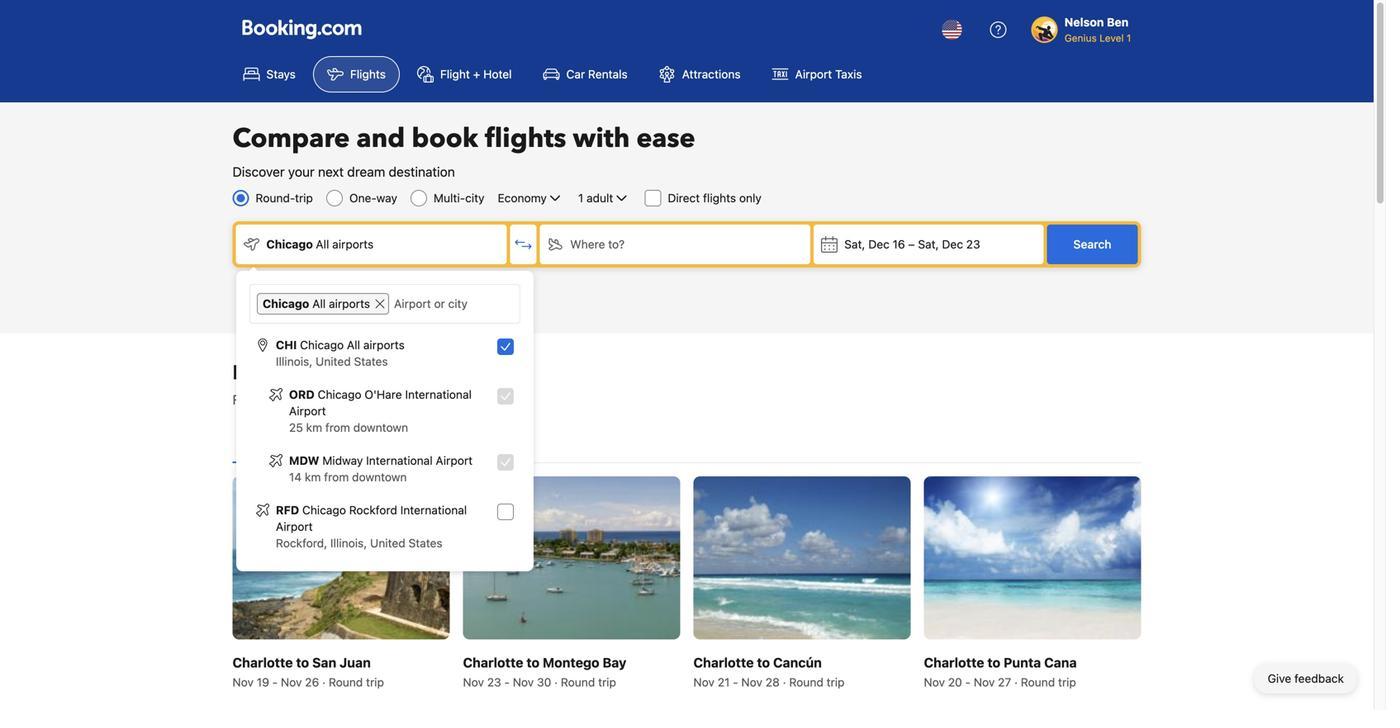 Task type: locate. For each thing, give the bounding box(es) containing it.
trip right the "28"
[[827, 676, 845, 689]]

0 vertical spatial all
[[316, 238, 329, 251]]

27
[[998, 676, 1011, 689]]

and
[[356, 121, 405, 157], [374, 392, 397, 408]]

nelson ben genius level 1
[[1065, 15, 1131, 44]]

1 right level
[[1127, 32, 1131, 44]]

6 nov from the left
[[741, 676, 763, 689]]

· inside charlotte to cancún nov 21 - nov 28 · round trip
[[783, 676, 786, 689]]

airport inside chicago rockford international airport
[[276, 520, 313, 534]]

19
[[257, 676, 269, 689]]

states inside chi chicago all airports illinois, united states
[[354, 355, 388, 368]]

charlotte left montego
[[463, 655, 523, 671]]

1 dec from the left
[[869, 238, 890, 251]]

united inside chi chicago all airports illinois, united states
[[316, 355, 351, 368]]

international for o'hare
[[405, 388, 472, 402]]

- right the 19
[[272, 676, 278, 689]]

airport inside 'mdw midway international airport 14 km from downtown'
[[436, 454, 473, 468]]

from
[[325, 421, 350, 435], [324, 471, 349, 484]]

chicago inside chicago o'hare international airport
[[318, 388, 362, 402]]

downtown inside 'mdw midway international airport 14 km from downtown'
[[352, 471, 407, 484]]

to inside charlotte to san juan nov 19 - nov 26 · round trip
[[296, 655, 309, 671]]

charlotte up 21
[[694, 655, 754, 671]]

4 - from the left
[[965, 676, 971, 689]]

4 · from the left
[[1015, 676, 1018, 689]]

sat,
[[845, 238, 865, 251], [918, 238, 939, 251]]

1 horizontal spatial united
[[370, 537, 405, 550]]

round down juan
[[329, 676, 363, 689]]

deals
[[262, 392, 294, 408]]

3 · from the left
[[783, 676, 786, 689]]

charlotte up the 19
[[233, 655, 293, 671]]

round inside charlotte to punta cana nov 20 - nov 27 · round trip
[[1021, 676, 1055, 689]]

to for montego
[[527, 655, 540, 671]]

1 horizontal spatial 23
[[966, 238, 980, 251]]

- inside charlotte to montego bay nov 23 - nov 30 · round trip
[[504, 676, 510, 689]]

chicago all airports down round-trip at the top of the page
[[266, 238, 374, 251]]

0 vertical spatial united
[[316, 355, 351, 368]]

and up the dream
[[356, 121, 405, 157]]

1 vertical spatial states
[[409, 537, 443, 550]]

- inside charlotte to san juan nov 19 - nov 26 · round trip
[[272, 676, 278, 689]]

direct flights only
[[668, 191, 762, 205]]

0 vertical spatial and
[[356, 121, 405, 157]]

dec left 16
[[869, 238, 890, 251]]

states down chicago rockford international airport
[[409, 537, 443, 550]]

5 nov from the left
[[694, 676, 715, 689]]

san
[[312, 655, 336, 671]]

1 round from the left
[[329, 676, 363, 689]]

1 · from the left
[[322, 676, 326, 689]]

4 to from the left
[[988, 655, 1001, 671]]

states
[[354, 355, 388, 368], [409, 537, 443, 550]]

direct
[[668, 191, 700, 205]]

united
[[316, 355, 351, 368], [370, 537, 405, 550]]

chicago right chi
[[300, 338, 344, 352]]

round inside charlotte to montego bay nov 23 - nov 30 · round trip
[[561, 676, 595, 689]]

international inside chicago o'hare international airport
[[405, 388, 472, 402]]

- for charlotte to san juan
[[272, 676, 278, 689]]

0 horizontal spatial 23
[[487, 676, 501, 689]]

trip for charlotte to san juan
[[366, 676, 384, 689]]

· for charlotte to montego bay
[[555, 676, 558, 689]]

to up the "28"
[[757, 655, 770, 671]]

popular flights near you find deals on domestic and international flights
[[233, 360, 515, 408]]

0 horizontal spatial 1
[[578, 191, 583, 205]]

airport taxis link
[[758, 56, 876, 93]]

flights link
[[313, 56, 400, 93]]

international up rockford
[[366, 454, 433, 468]]

trip inside charlotte to san juan nov 19 - nov 26 · round trip
[[366, 676, 384, 689]]

where to? button
[[540, 225, 811, 264]]

airports down one-
[[332, 238, 374, 251]]

to up 27
[[988, 655, 1001, 671]]

booking.com logo image
[[242, 19, 361, 39], [242, 19, 361, 39]]

search button
[[1047, 225, 1138, 264]]

airport for chicago o'hare international airport
[[289, 404, 326, 418]]

airport down ord
[[289, 404, 326, 418]]

to left san
[[296, 655, 309, 671]]

and down 'near'
[[374, 392, 397, 408]]

all down next
[[316, 238, 329, 251]]

3 charlotte from the left
[[694, 655, 754, 671]]

- for charlotte to montego bay
[[504, 676, 510, 689]]

1 vertical spatial international
[[366, 454, 433, 468]]

airport left taxis
[[795, 67, 832, 81]]

downtown down chicago o'hare international airport
[[353, 421, 408, 435]]

round down montego
[[561, 676, 595, 689]]

international down you
[[405, 388, 472, 402]]

to inside charlotte to montego bay nov 23 - nov 30 · round trip
[[527, 655, 540, 671]]

1 vertical spatial from
[[324, 471, 349, 484]]

· for charlotte to punta cana
[[1015, 676, 1018, 689]]

1 charlotte from the left
[[233, 655, 293, 671]]

flights left only
[[703, 191, 736, 205]]

chi chicago all airports illinois, united states
[[276, 338, 405, 368]]

1 vertical spatial all
[[312, 297, 326, 311]]

to inside charlotte to punta cana nov 20 - nov 27 · round trip
[[988, 655, 1001, 671]]

23 inside popup button
[[966, 238, 980, 251]]

airports up 'near'
[[363, 338, 405, 352]]

from down the midway at bottom left
[[324, 471, 349, 484]]

chicago down round-trip at the top of the page
[[266, 238, 313, 251]]

to up "30"
[[527, 655, 540, 671]]

where to?
[[570, 238, 625, 251]]

to inside charlotte to cancún nov 21 - nov 28 · round trip
[[757, 655, 770, 671]]

· right 26
[[322, 676, 326, 689]]

trip down cana
[[1058, 676, 1076, 689]]

0 vertical spatial states
[[354, 355, 388, 368]]

- right 20
[[965, 676, 971, 689]]

airport for chicago rockford international airport
[[276, 520, 313, 534]]

charlotte for charlotte to montego bay
[[463, 655, 523, 671]]

–
[[908, 238, 915, 251]]

on
[[297, 392, 312, 408]]

downtown
[[353, 421, 408, 435], [352, 471, 407, 484]]

0 horizontal spatial sat,
[[845, 238, 865, 251]]

- inside charlotte to punta cana nov 20 - nov 27 · round trip
[[965, 676, 971, 689]]

airport down international at the bottom of the page
[[436, 454, 473, 468]]

3 round from the left
[[789, 676, 824, 689]]

all up popular flights near you find deals on domestic and international flights
[[347, 338, 360, 352]]

km right 25 on the bottom left of page
[[306, 421, 322, 435]]

1 horizontal spatial sat,
[[918, 238, 939, 251]]

near
[[378, 360, 421, 387]]

- left "30"
[[504, 676, 510, 689]]

1 sat, from the left
[[845, 238, 865, 251]]

2 to from the left
[[527, 655, 540, 671]]

1 nov from the left
[[233, 676, 254, 689]]

2 nov from the left
[[281, 676, 302, 689]]

1 to from the left
[[296, 655, 309, 671]]

2 charlotte from the left
[[463, 655, 523, 671]]

to for punta
[[988, 655, 1001, 671]]

23
[[966, 238, 980, 251], [487, 676, 501, 689]]

punta
[[1004, 655, 1041, 671]]

charlotte up 20
[[924, 655, 984, 671]]

charlotte inside charlotte to montego bay nov 23 - nov 30 · round trip
[[463, 655, 523, 671]]

1 vertical spatial km
[[305, 471, 321, 484]]

km right 14 at bottom
[[305, 471, 321, 484]]

flights up "domestic"
[[312, 360, 373, 387]]

international right rockford
[[400, 504, 467, 517]]

0 horizontal spatial united
[[316, 355, 351, 368]]

popular
[[233, 360, 307, 387]]

international
[[405, 388, 472, 402], [366, 454, 433, 468], [400, 504, 467, 517]]

charlotte for charlotte to cancún
[[694, 655, 754, 671]]

illinois, down chi
[[276, 355, 313, 368]]

o'hare
[[365, 388, 402, 402]]

· right 27
[[1015, 676, 1018, 689]]

1 vertical spatial 23
[[487, 676, 501, 689]]

airports
[[332, 238, 374, 251], [329, 297, 370, 311], [363, 338, 405, 352]]

2 round from the left
[[561, 676, 595, 689]]

2 vertical spatial airports
[[363, 338, 405, 352]]

all
[[316, 238, 329, 251], [312, 297, 326, 311], [347, 338, 360, 352]]

domestic
[[316, 392, 371, 408]]

0 horizontal spatial states
[[354, 355, 388, 368]]

trip inside charlotte to cancún nov 21 - nov 28 · round trip
[[827, 676, 845, 689]]

airports up chi chicago all airports illinois, united states
[[329, 297, 370, 311]]

0 vertical spatial 23
[[966, 238, 980, 251]]

from down "domestic"
[[325, 421, 350, 435]]

charlotte to san juan image
[[233, 477, 450, 640]]

- right 21
[[733, 676, 738, 689]]

international for rockford
[[400, 504, 467, 517]]

illinois, down chicago rockford international airport
[[330, 537, 367, 550]]

airport inside chicago o'hare international airport
[[289, 404, 326, 418]]

charlotte inside charlotte to punta cana nov 20 - nov 27 · round trip
[[924, 655, 984, 671]]

international
[[400, 392, 474, 408]]

trip inside charlotte to montego bay nov 23 - nov 30 · round trip
[[598, 676, 616, 689]]

4 nov from the left
[[513, 676, 534, 689]]

round
[[329, 676, 363, 689], [561, 676, 595, 689], [789, 676, 824, 689], [1021, 676, 1055, 689]]

1 vertical spatial and
[[374, 392, 397, 408]]

1 left "adult"
[[578, 191, 583, 205]]

chicago inside chi chicago all airports illinois, united states
[[300, 338, 344, 352]]

2 vertical spatial international
[[400, 504, 467, 517]]

montego
[[543, 655, 600, 671]]

1 vertical spatial 1
[[578, 191, 583, 205]]

0 vertical spatial airports
[[332, 238, 374, 251]]

·
[[322, 676, 326, 689], [555, 676, 558, 689], [783, 676, 786, 689], [1015, 676, 1018, 689]]

4 charlotte from the left
[[924, 655, 984, 671]]

km
[[306, 421, 322, 435], [305, 471, 321, 484]]

14
[[289, 471, 302, 484]]

· right the "28"
[[783, 676, 786, 689]]

downtown up rockford
[[352, 471, 407, 484]]

chicago all airports
[[266, 238, 374, 251], [263, 297, 370, 311]]

trip inside charlotte to punta cana nov 20 - nov 27 · round trip
[[1058, 676, 1076, 689]]

1 horizontal spatial 1
[[1127, 32, 1131, 44]]

all up chi chicago all airports illinois, united states
[[312, 297, 326, 311]]

sat, right "–"
[[918, 238, 939, 251]]

international for midway
[[366, 454, 433, 468]]

united down chicago rockford international airport
[[370, 537, 405, 550]]

round-
[[256, 191, 295, 205]]

to for cancún
[[757, 655, 770, 671]]

round inside charlotte to san juan nov 19 - nov 26 · round trip
[[329, 676, 363, 689]]

flight
[[440, 67, 470, 81]]

stays link
[[229, 56, 310, 93]]

trip down the bay
[[598, 676, 616, 689]]

international inside chicago rockford international airport
[[400, 504, 467, 517]]

chicago up 25 km from downtown
[[318, 388, 362, 402]]

press enter to select airport, and then press spacebar to add another airport element
[[250, 330, 521, 559]]

airports inside chi chicago all airports illinois, united states
[[363, 338, 405, 352]]

0 vertical spatial 1
[[1127, 32, 1131, 44]]

illinois,
[[276, 355, 313, 368], [330, 537, 367, 550]]

round for charlotte to montego bay
[[561, 676, 595, 689]]

round down cancún
[[789, 676, 824, 689]]

charlotte
[[233, 655, 293, 671], [463, 655, 523, 671], [694, 655, 754, 671], [924, 655, 984, 671]]

23 left "30"
[[487, 676, 501, 689]]

1 horizontal spatial illinois,
[[330, 537, 367, 550]]

1 vertical spatial downtown
[[352, 471, 407, 484]]

· inside charlotte to san juan nov 19 - nov 26 · round trip
[[322, 676, 326, 689]]

find
[[233, 392, 258, 408]]

chicago up chi
[[263, 297, 309, 311]]

· inside charlotte to montego bay nov 23 - nov 30 · round trip
[[555, 676, 558, 689]]

give feedback
[[1268, 672, 1344, 686]]

2 vertical spatial all
[[347, 338, 360, 352]]

to for san
[[296, 655, 309, 671]]

dec right "–"
[[942, 238, 963, 251]]

0 horizontal spatial illinois,
[[276, 355, 313, 368]]

· inside charlotte to punta cana nov 20 - nov 27 · round trip
[[1015, 676, 1018, 689]]

your
[[288, 164, 315, 180]]

rfd
[[276, 504, 299, 517]]

· right "30"
[[555, 676, 558, 689]]

0 vertical spatial illinois,
[[276, 355, 313, 368]]

1 horizontal spatial dec
[[942, 238, 963, 251]]

united up "domestic"
[[316, 355, 351, 368]]

international inside 'mdw midway international airport 14 km from downtown'
[[366, 454, 433, 468]]

0 vertical spatial international
[[405, 388, 472, 402]]

2 · from the left
[[555, 676, 558, 689]]

flights up the economy
[[485, 121, 566, 157]]

tab list
[[233, 420, 1141, 464]]

juan
[[340, 655, 371, 671]]

23 right "–"
[[966, 238, 980, 251]]

airport down rfd
[[276, 520, 313, 534]]

4 round from the left
[[1021, 676, 1055, 689]]

ord
[[289, 388, 315, 402]]

trip
[[295, 191, 313, 205], [366, 676, 384, 689], [598, 676, 616, 689], [827, 676, 845, 689], [1058, 676, 1076, 689]]

round down punta
[[1021, 676, 1055, 689]]

genius
[[1065, 32, 1097, 44]]

chicago right rfd
[[302, 504, 346, 517]]

3 to from the left
[[757, 655, 770, 671]]

1
[[1127, 32, 1131, 44], [578, 191, 583, 205]]

charlotte inside charlotte to cancún nov 21 - nov 28 · round trip
[[694, 655, 754, 671]]

-
[[272, 676, 278, 689], [504, 676, 510, 689], [733, 676, 738, 689], [965, 676, 971, 689]]

1 - from the left
[[272, 676, 278, 689]]

sat, left 16
[[845, 238, 865, 251]]

0 horizontal spatial dec
[[869, 238, 890, 251]]

chicago all airports up chi
[[263, 297, 370, 311]]

3 - from the left
[[733, 676, 738, 689]]

2 - from the left
[[504, 676, 510, 689]]

mdw midway international airport 14 km from downtown
[[289, 454, 473, 484]]

charlotte inside charlotte to san juan nov 19 - nov 26 · round trip
[[233, 655, 293, 671]]

states up o'hare
[[354, 355, 388, 368]]

trip down juan
[[366, 676, 384, 689]]

km inside 'mdw midway international airport 14 km from downtown'
[[305, 471, 321, 484]]

0 vertical spatial downtown
[[353, 421, 408, 435]]



Task type: describe. For each thing, give the bounding box(es) containing it.
flights inside compare and book flights with ease discover your next dream destination
[[485, 121, 566, 157]]

multi-city
[[434, 191, 485, 205]]

one-
[[349, 191, 377, 205]]

1 vertical spatial united
[[370, 537, 405, 550]]

car rentals link
[[529, 56, 642, 93]]

0 vertical spatial km
[[306, 421, 322, 435]]

chicago rockford international airport
[[276, 504, 467, 534]]

rockford,
[[276, 537, 327, 550]]

bay
[[603, 655, 627, 671]]

attractions
[[682, 67, 741, 81]]

from inside 'mdw midway international airport 14 km from downtown'
[[324, 471, 349, 484]]

trip for charlotte to montego bay
[[598, 676, 616, 689]]

city
[[465, 191, 485, 205]]

discover
[[233, 164, 285, 180]]

give
[[1268, 672, 1292, 686]]

30
[[537, 676, 551, 689]]

cana
[[1044, 655, 1077, 671]]

car
[[566, 67, 585, 81]]

25
[[289, 421, 303, 435]]

3 nov from the left
[[463, 676, 484, 689]]

1 adult
[[578, 191, 613, 205]]

1 adult button
[[577, 188, 632, 208]]

chicago o'hare international airport
[[289, 388, 472, 418]]

cancún
[[773, 655, 822, 671]]

midway
[[322, 454, 363, 468]]

stays
[[266, 67, 296, 81]]

round inside charlotte to cancún nov 21 - nov 28 · round trip
[[789, 676, 824, 689]]

charlotte to punta cana image
[[924, 477, 1141, 640]]

taxis
[[835, 67, 862, 81]]

round for charlotte to punta cana
[[1021, 676, 1055, 689]]

mdw
[[289, 454, 319, 468]]

· for charlotte to san juan
[[322, 676, 326, 689]]

next
[[318, 164, 344, 180]]

0 vertical spatial from
[[325, 421, 350, 435]]

attractions link
[[645, 56, 755, 93]]

dream
[[347, 164, 385, 180]]

1 vertical spatial chicago all airports
[[263, 297, 370, 311]]

21
[[718, 676, 730, 689]]

sat, dec 16 – sat, dec 23 button
[[814, 225, 1044, 264]]

2 dec from the left
[[942, 238, 963, 251]]

- for charlotte to punta cana
[[965, 676, 971, 689]]

search
[[1074, 238, 1112, 251]]

charlotte for charlotte to punta cana
[[924, 655, 984, 671]]

charlotte to san juan nov 19 - nov 26 · round trip
[[233, 655, 384, 689]]

way
[[377, 191, 397, 205]]

all inside chi chicago all airports illinois, united states
[[347, 338, 360, 352]]

to?
[[608, 238, 625, 251]]

chicago inside chicago rockford international airport
[[302, 504, 346, 517]]

charlotte to cancún image
[[694, 477, 911, 640]]

where
[[570, 238, 605, 251]]

hotel
[[483, 67, 512, 81]]

20
[[948, 676, 962, 689]]

26
[[305, 676, 319, 689]]

1 inside nelson ben genius level 1
[[1127, 32, 1131, 44]]

compare
[[233, 121, 350, 157]]

adult
[[587, 191, 613, 205]]

round-trip
[[256, 191, 313, 205]]

flights
[[350, 67, 386, 81]]

give feedback button
[[1255, 664, 1357, 694]]

level
[[1100, 32, 1124, 44]]

multi-
[[434, 191, 465, 205]]

charlotte to montego bay image
[[463, 477, 680, 640]]

flight + hotel link
[[403, 56, 526, 93]]

nelson
[[1065, 15, 1104, 29]]

flight + hotel
[[440, 67, 512, 81]]

flights right international at the bottom of the page
[[478, 392, 515, 408]]

chi
[[276, 338, 297, 352]]

1 vertical spatial illinois,
[[330, 537, 367, 550]]

book
[[412, 121, 478, 157]]

charlotte to punta cana nov 20 - nov 27 · round trip
[[924, 655, 1077, 689]]

and inside compare and book flights with ease discover your next dream destination
[[356, 121, 405, 157]]

25 km from downtown
[[289, 421, 408, 435]]

1 vertical spatial airports
[[329, 297, 370, 311]]

rentals
[[588, 67, 628, 81]]

round for charlotte to san juan
[[329, 676, 363, 689]]

1 inside 1 adult dropdown button
[[578, 191, 583, 205]]

only
[[739, 191, 762, 205]]

feedback
[[1295, 672, 1344, 686]]

destination
[[389, 164, 455, 180]]

ben
[[1107, 15, 1129, 29]]

1 horizontal spatial states
[[409, 537, 443, 550]]

+
[[473, 67, 480, 81]]

charlotte to montego bay nov 23 - nov 30 · round trip
[[463, 655, 627, 689]]

16
[[893, 238, 905, 251]]

with
[[573, 121, 630, 157]]

car rentals
[[566, 67, 628, 81]]

0 vertical spatial chicago all airports
[[266, 238, 374, 251]]

8 nov from the left
[[974, 676, 995, 689]]

trip down your in the top left of the page
[[295, 191, 313, 205]]

one-way
[[349, 191, 397, 205]]

you
[[426, 360, 462, 387]]

economy
[[498, 191, 547, 205]]

28
[[766, 676, 780, 689]]

7 nov from the left
[[924, 676, 945, 689]]

ease
[[637, 121, 695, 157]]

charlotte to cancún nov 21 - nov 28 · round trip
[[694, 655, 845, 689]]

23 inside charlotte to montego bay nov 23 - nov 30 · round trip
[[487, 676, 501, 689]]

charlotte for charlotte to san juan
[[233, 655, 293, 671]]

2 sat, from the left
[[918, 238, 939, 251]]

trip for charlotte to punta cana
[[1058, 676, 1076, 689]]

illinois, inside chi chicago all airports illinois, united states
[[276, 355, 313, 368]]

- inside charlotte to cancún nov 21 - nov 28 · round trip
[[733, 676, 738, 689]]

rockford
[[349, 504, 397, 517]]

airport inside airport taxis link
[[795, 67, 832, 81]]

and inside popular flights near you find deals on domestic and international flights
[[374, 392, 397, 408]]

airport for mdw midway international airport 14 km from downtown
[[436, 454, 473, 468]]

sat, dec 16 – sat, dec 23
[[845, 238, 980, 251]]

Airport or city text field
[[392, 293, 513, 315]]

rockford, illinois, united states
[[276, 537, 443, 550]]

compare and book flights with ease discover your next dream destination
[[233, 121, 695, 180]]



Task type: vqa. For each thing, say whether or not it's contained in the screenshot.
the top Outdoor swimming pool
no



